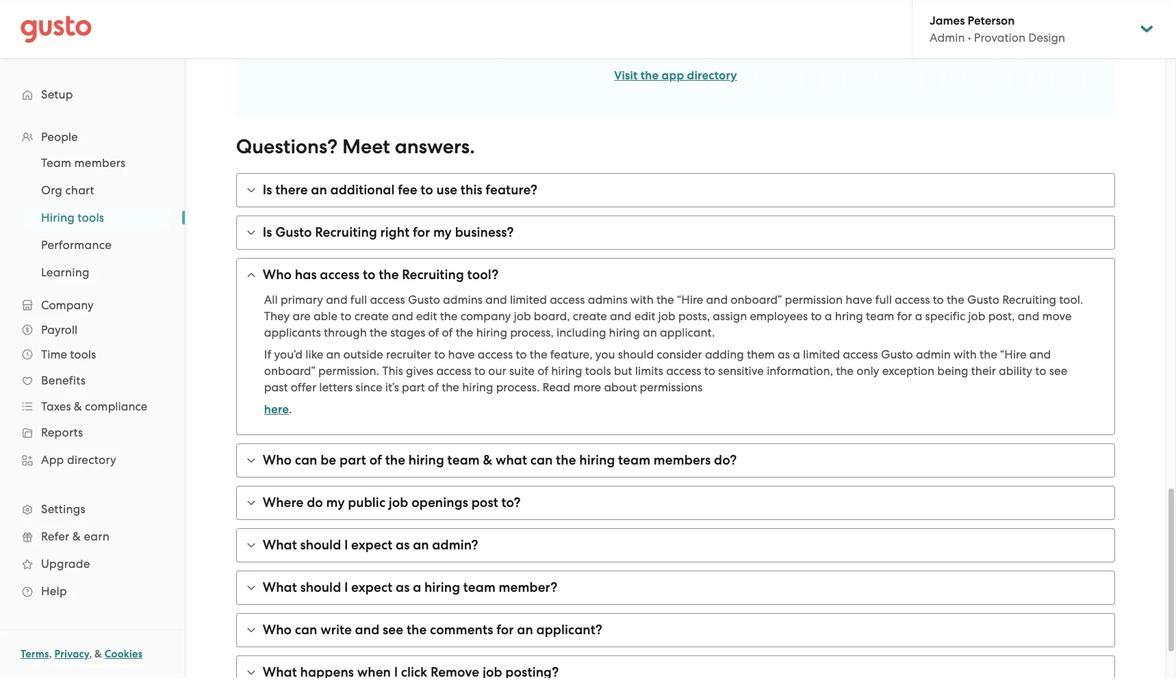 Task type: locate. For each thing, give the bounding box(es) containing it.
0 vertical spatial as
[[778, 348, 790, 362]]

and up ability
[[1030, 348, 1052, 362]]

should up but
[[618, 348, 654, 362]]

2 what from the top
[[263, 580, 297, 596]]

tools down payroll dropdown button
[[70, 348, 96, 362]]

onboard" up employees
[[731, 293, 782, 307]]

1 vertical spatial expect
[[351, 580, 393, 596]]

fee
[[398, 182, 418, 198]]

the up the specific
[[947, 293, 965, 307]]

0 horizontal spatial recruiting
[[315, 225, 377, 241]]

an right there
[[311, 182, 327, 198]]

expect inside dropdown button
[[351, 538, 393, 554]]

answers.
[[395, 135, 475, 159]]

members down people dropdown button at the top left of the page
[[74, 156, 126, 170]]

should down "do"
[[300, 538, 341, 554]]

list containing people
[[0, 125, 185, 606]]

3 who from the top
[[263, 623, 292, 639]]

i for a
[[345, 580, 348, 596]]

an left admin?
[[413, 538, 429, 554]]

the down process,
[[530, 348, 548, 362]]

the
[[641, 69, 659, 83], [379, 267, 399, 283], [657, 293, 675, 307], [947, 293, 965, 307], [440, 310, 458, 323], [370, 326, 388, 340], [456, 326, 474, 340], [530, 348, 548, 362], [980, 348, 998, 362], [837, 365, 854, 378], [442, 381, 460, 395], [385, 453, 406, 469], [556, 453, 576, 469], [407, 623, 427, 639]]

admin?
[[432, 538, 479, 554]]

with down who has access to the recruiting tool? dropdown button
[[631, 293, 654, 307]]

their
[[972, 365, 997, 378]]

1 horizontal spatial ,
[[89, 649, 92, 661]]

consider
[[657, 348, 703, 362]]

for right right
[[413, 225, 430, 241]]

earn
[[84, 530, 110, 544]]

applicant.
[[660, 326, 715, 340]]

0 horizontal spatial admins
[[443, 293, 483, 307]]

list
[[0, 125, 185, 606], [0, 149, 185, 286]]

team
[[866, 310, 895, 323], [448, 453, 480, 469], [619, 453, 651, 469], [464, 580, 496, 596]]

1 horizontal spatial edit
[[635, 310, 656, 323]]

job inside dropdown button
[[389, 495, 409, 511]]

who
[[263, 267, 292, 283], [263, 453, 292, 469], [263, 623, 292, 639]]

to up suite
[[516, 348, 527, 362]]

recruiter
[[386, 348, 432, 362]]

limits
[[636, 365, 664, 378]]

0 vertical spatial limited
[[510, 293, 547, 307]]

hiring inside what should i expect as a hiring team member? dropdown button
[[425, 580, 460, 596]]

team right hring on the top right
[[866, 310, 895, 323]]

1 i from the top
[[345, 538, 348, 554]]

only
[[857, 365, 880, 378]]

for inside all primary and full access gusto admins and limited access admins with the "hire and onboard" permission have full access to the gusto recruiting tool. they are able to create and edit the company job board, create and edit job posts, assign employees to a hring team for a specific job post, and move applicants through the stages of of the hiring process, including hiring an applicant.
[[898, 310, 913, 323]]

public
[[348, 495, 386, 511]]

0 horizontal spatial onboard"
[[264, 365, 316, 378]]

1 vertical spatial who
[[263, 453, 292, 469]]

refer & earn link
[[14, 525, 171, 549]]

outside
[[344, 348, 384, 362]]

0 horizontal spatial ,
[[49, 649, 52, 661]]

they
[[264, 310, 290, 323]]

0 vertical spatial i
[[345, 538, 348, 554]]

2 vertical spatial should
[[300, 580, 341, 596]]

0 horizontal spatial for
[[413, 225, 430, 241]]

with inside 'if you'd like an outside recruiter to have access to the feature, you should consider adding them as a limited access gusto admin with the "hire and onboard" permission. this gives access to our suite of hiring tools but limits access to sensitive information, the only exception being their ability to see past offer letters since it's part of the hiring process. read more about permissions'
[[954, 348, 977, 362]]

1 vertical spatial "hire
[[1001, 348, 1027, 362]]

1 who from the top
[[263, 267, 292, 283]]

as
[[778, 348, 790, 362], [396, 538, 410, 554], [396, 580, 410, 596]]

who can write and see the comments for an applicant? button
[[237, 615, 1115, 647]]

2 vertical spatial who
[[263, 623, 292, 639]]

, left cookies button
[[89, 649, 92, 661]]

as inside dropdown button
[[396, 580, 410, 596]]

payroll button
[[14, 318, 171, 342]]

is left there
[[263, 182, 272, 198]]

0 horizontal spatial my
[[326, 495, 345, 511]]

0 vertical spatial is
[[263, 182, 272, 198]]

expect for an
[[351, 538, 393, 554]]

2 is from the top
[[263, 225, 272, 241]]

is there an additional fee to use this feature?
[[263, 182, 538, 198]]

2 full from the left
[[876, 293, 892, 307]]

what
[[263, 538, 297, 554], [263, 580, 297, 596]]

2 vertical spatial recruiting
[[1003, 293, 1057, 307]]

who for who has access to the recruiting tool?
[[263, 267, 292, 283]]

recruiting up post,
[[1003, 293, 1057, 307]]

0 horizontal spatial with
[[631, 293, 654, 307]]

0 vertical spatial should
[[618, 348, 654, 362]]

being
[[938, 365, 969, 378]]

team inside all primary and full access gusto admins and limited access admins with the "hire and onboard" permission have full access to the gusto recruiting tool. they are able to create and edit the company job board, create and edit job posts, assign employees to a hring team for a specific job post, and move applicants through the stages of of the hiring process, including hiring an applicant.
[[866, 310, 895, 323]]

gusto down there
[[276, 225, 312, 241]]

create up including
[[573, 310, 607, 323]]

stages
[[390, 326, 426, 340]]

my right "do"
[[326, 495, 345, 511]]

expect inside dropdown button
[[351, 580, 393, 596]]

an inside 'if you'd like an outside recruiter to have access to the feature, you should consider adding them as a limited access gusto admin with the "hire and onboard" permission. this gives access to our suite of hiring tools but limits access to sensitive information, the only exception being their ability to see past offer letters since it's part of the hiring process. read more about permissions'
[[326, 348, 341, 362]]

home image
[[21, 15, 92, 43]]

as up what should i expect as a hiring team member?
[[396, 538, 410, 554]]

setup link
[[14, 82, 171, 107]]

& inside taxes & compliance dropdown button
[[74, 400, 82, 414]]

for right comments
[[497, 623, 514, 639]]

0 vertical spatial see
[[1050, 365, 1068, 378]]

1 is from the top
[[263, 182, 272, 198]]

who can be part of the hiring team & what can the hiring team members do?
[[263, 453, 737, 469]]

members left 'do?'
[[654, 453, 711, 469]]

is inside is gusto recruiting right for my business? dropdown button
[[263, 225, 272, 241]]

admins up company
[[443, 293, 483, 307]]

1 horizontal spatial have
[[846, 293, 873, 307]]

as up who can write and see the comments for an applicant?
[[396, 580, 410, 596]]

to down permission
[[811, 310, 822, 323]]

with up being
[[954, 348, 977, 362]]

0 vertical spatial with
[[631, 293, 654, 307]]

1 horizontal spatial my
[[434, 225, 452, 241]]

part down gives
[[402, 381, 425, 395]]

use
[[437, 182, 458, 198]]

access inside dropdown button
[[320, 267, 360, 283]]

& inside refer & earn link
[[72, 530, 81, 544]]

a left the specific
[[916, 310, 923, 323]]

0 vertical spatial expect
[[351, 538, 393, 554]]

can inside who can write and see the comments for an applicant? dropdown button
[[295, 623, 318, 639]]

an up "consider"
[[643, 326, 658, 340]]

0 vertical spatial onboard"
[[731, 293, 782, 307]]

1 horizontal spatial see
[[1050, 365, 1068, 378]]

reports link
[[14, 421, 171, 445]]

onboard"
[[731, 293, 782, 307], [264, 365, 316, 378]]

"hire inside all primary and full access gusto admins and limited access admins with the "hire and onboard" permission have full access to the gusto recruiting tool. they are able to create and edit the company job board, create and edit job posts, assign employees to a hring team for a specific job post, and move applicants through the stages of of the hiring process, including hiring an applicant.
[[677, 293, 704, 307]]

directory right the app
[[687, 69, 738, 83]]

people button
[[14, 125, 171, 149]]

1 vertical spatial should
[[300, 538, 341, 554]]

benefits
[[41, 374, 86, 388]]

1 vertical spatial is
[[263, 225, 272, 241]]

1 horizontal spatial full
[[876, 293, 892, 307]]

a up who can write and see the comments for an applicant?
[[413, 580, 421, 596]]

1 horizontal spatial part
[[402, 381, 425, 395]]

access right gives
[[437, 365, 472, 378]]

read
[[543, 381, 571, 395]]

is gusto recruiting right for my business? button
[[237, 217, 1115, 249]]

who can be part of the hiring team & what can the hiring team members do? button
[[237, 445, 1115, 478]]

2 vertical spatial as
[[396, 580, 410, 596]]

& left what in the bottom of the page
[[483, 453, 493, 469]]

chart
[[65, 184, 94, 197]]

the down company
[[456, 326, 474, 340]]

0 horizontal spatial directory
[[67, 453, 116, 467]]

1 full from the left
[[351, 293, 367, 307]]

2 who from the top
[[263, 453, 292, 469]]

privacy
[[55, 649, 89, 661]]

0 vertical spatial members
[[74, 156, 126, 170]]

should inside dropdown button
[[300, 538, 341, 554]]

0 vertical spatial directory
[[687, 69, 738, 83]]

i inside dropdown button
[[345, 538, 348, 554]]

here
[[264, 403, 289, 417]]

0 horizontal spatial create
[[355, 310, 389, 323]]

the up their
[[980, 348, 998, 362]]

company
[[461, 310, 511, 323]]

0 vertical spatial what
[[263, 538, 297, 554]]

tools
[[78, 211, 104, 225], [70, 348, 96, 362], [585, 365, 611, 378]]

i inside dropdown button
[[345, 580, 348, 596]]

an
[[311, 182, 327, 198], [643, 326, 658, 340], [326, 348, 341, 362], [413, 538, 429, 554], [517, 623, 534, 639]]

tools inside "link"
[[78, 211, 104, 225]]

0 vertical spatial have
[[846, 293, 873, 307]]

1 vertical spatial directory
[[67, 453, 116, 467]]

meet
[[342, 135, 390, 159]]

1 horizontal spatial create
[[573, 310, 607, 323]]

access right has
[[320, 267, 360, 283]]

and right post,
[[1018, 310, 1040, 323]]

1 vertical spatial my
[[326, 495, 345, 511]]

can left be
[[295, 453, 318, 469]]

to
[[421, 182, 434, 198], [363, 267, 376, 283], [933, 293, 945, 307], [341, 310, 352, 323], [811, 310, 822, 323], [434, 348, 446, 362], [516, 348, 527, 362], [475, 365, 486, 378], [705, 365, 716, 378], [1036, 365, 1047, 378]]

2 vertical spatial for
[[497, 623, 514, 639]]

directory down reports link
[[67, 453, 116, 467]]

who up all
[[263, 267, 292, 283]]

i up write
[[345, 580, 348, 596]]

0 vertical spatial my
[[434, 225, 452, 241]]

1 vertical spatial part
[[340, 453, 366, 469]]

2 i from the top
[[345, 580, 348, 596]]

an inside all primary and full access gusto admins and limited access admins with the "hire and onboard" permission have full access to the gusto recruiting tool. they are able to create and edit the company job board, create and edit job posts, assign employees to a hring team for a specific job post, and move applicants through the stages of of the hiring process, including hiring an applicant.
[[643, 326, 658, 340]]

hiring tools link
[[25, 205, 171, 230]]

1 horizontal spatial "hire
[[1001, 348, 1027, 362]]

who for who can write and see the comments for an applicant?
[[263, 623, 292, 639]]

limited up board,
[[510, 293, 547, 307]]

the up outside
[[370, 326, 388, 340]]

.
[[289, 403, 292, 417]]

learning
[[41, 266, 90, 279]]

should for what should i expect as an admin?
[[300, 538, 341, 554]]

openings
[[412, 495, 469, 511]]

admins up including
[[588, 293, 628, 307]]

and up able
[[326, 293, 348, 307]]

feature,
[[551, 348, 593, 362]]

there
[[276, 182, 308, 198]]

1 vertical spatial as
[[396, 538, 410, 554]]

limited inside all primary and full access gusto admins and limited access admins with the "hire and onboard" permission have full access to the gusto recruiting tool. they are able to create and edit the company job board, create and edit job posts, assign employees to a hring team for a specific job post, and move applicants through the stages of of the hiring process, including hiring an applicant.
[[510, 293, 547, 307]]

part inside dropdown button
[[340, 453, 366, 469]]

is inside is there an additional fee to use this feature? dropdown button
[[263, 182, 272, 198]]

0 vertical spatial tools
[[78, 211, 104, 225]]

see down what should i expect as a hiring team member?
[[383, 623, 404, 639]]

to down is gusto recruiting right for my business?
[[363, 267, 376, 283]]

, left privacy
[[49, 649, 52, 661]]

1 list from the top
[[0, 125, 185, 606]]

to right ability
[[1036, 365, 1047, 378]]

as inside dropdown button
[[396, 538, 410, 554]]

edit left posts,
[[635, 310, 656, 323]]

peterson
[[968, 14, 1015, 28]]

post,
[[989, 310, 1016, 323]]

what inside dropdown button
[[263, 538, 297, 554]]

comments
[[430, 623, 494, 639]]

0 horizontal spatial limited
[[510, 293, 547, 307]]

and up "stages"
[[392, 310, 413, 323]]

do
[[307, 495, 323, 511]]

settings link
[[14, 497, 171, 522]]

learning link
[[25, 260, 171, 285]]

1 what from the top
[[263, 538, 297, 554]]

1 horizontal spatial with
[[954, 348, 977, 362]]

compliance
[[85, 400, 148, 414]]

1 vertical spatial limited
[[804, 348, 841, 362]]

•
[[968, 31, 972, 45]]

who for who can be part of the hiring team & what can the hiring team members do?
[[263, 453, 292, 469]]

gives
[[406, 365, 434, 378]]

is up all
[[263, 225, 272, 241]]

0 horizontal spatial "hire
[[677, 293, 704, 307]]

with inside all primary and full access gusto admins and limited access admins with the "hire and onboard" permission have full access to the gusto recruiting tool. they are able to create and edit the company job board, create and edit job posts, assign employees to a hring team for a specific job post, and move applicants through the stages of of the hiring process, including hiring an applicant.
[[631, 293, 654, 307]]

tools down org chart link
[[78, 211, 104, 225]]

can
[[295, 453, 318, 469], [531, 453, 553, 469], [295, 623, 318, 639]]

can left write
[[295, 623, 318, 639]]

1 vertical spatial onboard"
[[264, 365, 316, 378]]

1 vertical spatial have
[[448, 348, 475, 362]]

are
[[293, 310, 311, 323]]

2 create from the left
[[573, 310, 607, 323]]

0 vertical spatial recruiting
[[315, 225, 377, 241]]

should inside dropdown button
[[300, 580, 341, 596]]

see inside who can write and see the comments for an applicant? dropdown button
[[383, 623, 404, 639]]

help
[[41, 585, 67, 599]]

0 horizontal spatial full
[[351, 293, 367, 307]]

0 horizontal spatial part
[[340, 453, 366, 469]]

1 vertical spatial members
[[654, 453, 711, 469]]

taxes & compliance button
[[14, 395, 171, 419]]

onboard" down you'd at left
[[264, 365, 316, 378]]

recruiting
[[315, 225, 377, 241], [402, 267, 464, 283], [1003, 293, 1057, 307]]

& left earn
[[72, 530, 81, 544]]

0 horizontal spatial see
[[383, 623, 404, 639]]

since
[[356, 381, 383, 395]]

what for what should i expect as an admin?
[[263, 538, 297, 554]]

a up information,
[[793, 348, 801, 362]]

0 vertical spatial for
[[413, 225, 430, 241]]

1 create from the left
[[355, 310, 389, 323]]

0 vertical spatial who
[[263, 267, 292, 283]]

access up board,
[[550, 293, 585, 307]]

2 vertical spatial tools
[[585, 365, 611, 378]]

setup
[[41, 88, 73, 101]]

1 horizontal spatial limited
[[804, 348, 841, 362]]

2 expect from the top
[[351, 580, 393, 596]]

team
[[41, 156, 71, 170]]

visit the app directory link
[[615, 69, 738, 83]]

limited up information,
[[804, 348, 841, 362]]

my left business?
[[434, 225, 452, 241]]

0 vertical spatial part
[[402, 381, 425, 395]]

as right them
[[778, 348, 790, 362]]

1 horizontal spatial onboard"
[[731, 293, 782, 307]]

part right be
[[340, 453, 366, 469]]

1 vertical spatial tools
[[70, 348, 96, 362]]

tools down you
[[585, 365, 611, 378]]

1 vertical spatial i
[[345, 580, 348, 596]]

permission.
[[318, 365, 379, 378]]

where
[[263, 495, 304, 511]]

see right ability
[[1050, 365, 1068, 378]]

job left post,
[[969, 310, 986, 323]]

who up where
[[263, 453, 292, 469]]

1 vertical spatial with
[[954, 348, 977, 362]]

0 vertical spatial "hire
[[677, 293, 704, 307]]

gusto up "stages"
[[408, 293, 440, 307]]

1 horizontal spatial members
[[654, 453, 711, 469]]

with
[[631, 293, 654, 307], [954, 348, 977, 362]]

1 vertical spatial for
[[898, 310, 913, 323]]

posts,
[[679, 310, 710, 323]]

have down company
[[448, 348, 475, 362]]

what should i expect as a hiring team member? button
[[237, 572, 1115, 605]]

benefits link
[[14, 369, 171, 393]]

job right 'public'
[[389, 495, 409, 511]]

of inside who can be part of the hiring team & what can the hiring team members do? dropdown button
[[370, 453, 382, 469]]

a inside 'if you'd like an outside recruiter to have access to the feature, you should consider adding them as a limited access gusto admin with the "hire and onboard" permission. this gives access to our suite of hiring tools but limits access to sensitive information, the only exception being their ability to see past offer letters since it's part of the hiring process. read more about permissions'
[[793, 348, 801, 362]]

1 admins from the left
[[443, 293, 483, 307]]

2 list from the top
[[0, 149, 185, 286]]

2 horizontal spatial recruiting
[[1003, 293, 1057, 307]]

full
[[351, 293, 367, 307], [876, 293, 892, 307]]

design
[[1029, 31, 1066, 45]]

where do my public job openings post to?
[[263, 495, 521, 511]]

2 horizontal spatial for
[[898, 310, 913, 323]]

"hire up posts,
[[677, 293, 704, 307]]

an down member?
[[517, 623, 534, 639]]

what inside dropdown button
[[263, 580, 297, 596]]

an inside who can write and see the comments for an applicant? dropdown button
[[517, 623, 534, 639]]

1 expect from the top
[[351, 538, 393, 554]]

recruiting inside all primary and full access gusto admins and limited access admins with the "hire and onboard" permission have full access to the gusto recruiting tool. they are able to create and edit the company job board, create and edit job posts, assign employees to a hring team for a specific job post, and move applicants through the stages of of the hiring process, including hiring an applicant.
[[1003, 293, 1057, 307]]

1 horizontal spatial recruiting
[[402, 267, 464, 283]]

see inside 'if you'd like an outside recruiter to have access to the feature, you should consider adding them as a limited access gusto admin with the "hire and onboard" permission. this gives access to our suite of hiring tools but limits access to sensitive information, the only exception being their ability to see past offer letters since it's part of the hiring process. read more about permissions'
[[1050, 365, 1068, 378]]

should up write
[[300, 580, 341, 596]]

i down 'public'
[[345, 538, 348, 554]]

edit up "stages"
[[416, 310, 437, 323]]

the down is gusto recruiting right for my business?
[[379, 267, 399, 283]]

gusto up exception
[[882, 348, 914, 362]]

and inside 'if you'd like an outside recruiter to have access to the feature, you should consider adding them as a limited access gusto admin with the "hire and onboard" permission. this gives access to our suite of hiring tools but limits access to sensitive information, the only exception being their ability to see past offer letters since it's part of the hiring process. read more about permissions'
[[1030, 348, 1052, 362]]

& right taxes
[[74, 400, 82, 414]]

is gusto recruiting right for my business?
[[263, 225, 514, 241]]

gusto inside dropdown button
[[276, 225, 312, 241]]

member?
[[499, 580, 558, 596]]

0 horizontal spatial edit
[[416, 310, 437, 323]]

1 horizontal spatial for
[[497, 623, 514, 639]]

tools inside dropdown button
[[70, 348, 96, 362]]

0 horizontal spatial have
[[448, 348, 475, 362]]

directory
[[687, 69, 738, 83], [67, 453, 116, 467]]

adding
[[705, 348, 744, 362]]

1 vertical spatial see
[[383, 623, 404, 639]]

gusto navigation element
[[0, 59, 185, 627]]

1 horizontal spatial admins
[[588, 293, 628, 307]]

if
[[264, 348, 271, 362]]

1 vertical spatial what
[[263, 580, 297, 596]]

0 horizontal spatial members
[[74, 156, 126, 170]]

who left write
[[263, 623, 292, 639]]



Task type: vqa. For each thing, say whether or not it's contained in the screenshot.
Time tools's tools
yes



Task type: describe. For each thing, give the bounding box(es) containing it.
write
[[321, 623, 352, 639]]

terms link
[[21, 649, 49, 661]]

about
[[604, 381, 637, 395]]

admin
[[917, 348, 951, 362]]

them
[[747, 348, 775, 362]]

& left cookies button
[[95, 649, 102, 661]]

access down who has access to the recruiting tool?
[[370, 293, 405, 307]]

who can write and see the comments for an applicant?
[[263, 623, 603, 639]]

who has access to the recruiting tool? button
[[237, 259, 1115, 292]]

as inside 'if you'd like an outside recruiter to have access to the feature, you should consider adding them as a limited access gusto admin with the "hire and onboard" permission. this gives access to our suite of hiring tools but limits access to sensitive information, the only exception being their ability to see past offer letters since it's part of the hiring process. read more about permissions'
[[778, 348, 790, 362]]

should for what should i expect as a hiring team member?
[[300, 580, 341, 596]]

upgrade
[[41, 558, 90, 571]]

through
[[324, 326, 367, 340]]

list containing team members
[[0, 149, 185, 286]]

as for admin?
[[396, 538, 410, 554]]

reports
[[41, 426, 83, 440]]

time
[[41, 348, 67, 362]]

part inside 'if you'd like an outside recruiter to have access to the feature, you should consider adding them as a limited access gusto admin with the "hire and onboard" permission. this gives access to our suite of hiring tools but limits access to sensitive information, the only exception being their ability to see past offer letters since it's part of the hiring process. read more about permissions'
[[402, 381, 425, 395]]

including
[[557, 326, 607, 340]]

offer
[[291, 381, 317, 395]]

2 , from the left
[[89, 649, 92, 661]]

move
[[1043, 310, 1073, 323]]

to right fee
[[421, 182, 434, 198]]

sensitive
[[719, 365, 764, 378]]

and inside dropdown button
[[355, 623, 380, 639]]

the up where do my public job openings post to?
[[385, 453, 406, 469]]

1 vertical spatial recruiting
[[402, 267, 464, 283]]

& inside who can be part of the hiring team & what can the hiring team members do? dropdown button
[[483, 453, 493, 469]]

can for who can be part of the hiring team & what can the hiring team members do?
[[295, 453, 318, 469]]

expect for a
[[351, 580, 393, 596]]

here link
[[264, 403, 289, 417]]

questions? meet answers.
[[236, 135, 475, 159]]

all primary and full access gusto admins and limited access admins with the "hire and onboard" permission have full access to the gusto recruiting tool. they are able to create and edit the company job board, create and edit job posts, assign employees to a hring team for a specific job post, and move applicants through the stages of of the hiring process, including hiring an applicant.
[[264, 293, 1084, 340]]

2 admins from the left
[[588, 293, 628, 307]]

permission
[[785, 293, 843, 307]]

payroll
[[41, 323, 78, 337]]

job up applicant.
[[659, 310, 676, 323]]

this
[[461, 182, 483, 198]]

permissions
[[640, 381, 703, 395]]

to right recruiter
[[434, 348, 446, 362]]

suite
[[510, 365, 535, 378]]

has
[[295, 267, 317, 283]]

members inside 'team members' link
[[74, 156, 126, 170]]

a inside dropdown button
[[413, 580, 421, 596]]

to up the specific
[[933, 293, 945, 307]]

onboard" inside 'if you'd like an outside recruiter to have access to the feature, you should consider adding them as a limited access gusto admin with the "hire and onboard" permission. this gives access to our suite of hiring tools but limits access to sensitive information, the only exception being their ability to see past offer letters since it's part of the hiring process. read more about permissions'
[[264, 365, 316, 378]]

employees
[[750, 310, 808, 323]]

access up only at the bottom right
[[843, 348, 879, 362]]

letters
[[319, 381, 353, 395]]

people
[[41, 130, 78, 144]]

job up process,
[[514, 310, 531, 323]]

access down "consider"
[[667, 365, 702, 378]]

to up the through
[[341, 310, 352, 323]]

tools for hiring tools
[[78, 211, 104, 225]]

org
[[41, 184, 62, 197]]

and up company
[[486, 293, 507, 307]]

what
[[496, 453, 528, 469]]

right
[[381, 225, 410, 241]]

terms , privacy , & cookies
[[21, 649, 143, 661]]

to down "adding"
[[705, 365, 716, 378]]

as for hiring
[[396, 580, 410, 596]]

1 horizontal spatial directory
[[687, 69, 738, 83]]

feature?
[[486, 182, 538, 198]]

exception
[[883, 365, 935, 378]]

1 , from the left
[[49, 649, 52, 661]]

can right what in the bottom of the page
[[531, 453, 553, 469]]

access up the "our" in the bottom left of the page
[[478, 348, 513, 362]]

ability
[[999, 365, 1033, 378]]

team up where do my public job openings post to? dropdown button
[[619, 453, 651, 469]]

the left the app
[[641, 69, 659, 83]]

privacy link
[[55, 649, 89, 661]]

assign
[[713, 310, 748, 323]]

a left hring on the top right
[[825, 310, 833, 323]]

cookies
[[105, 649, 143, 661]]

gusto inside 'if you'd like an outside recruiter to have access to the feature, you should consider adding them as a limited access gusto admin with the "hire and onboard" permission. this gives access to our suite of hiring tools but limits access to sensitive information, the only exception being their ability to see past offer letters since it's part of the hiring process. read more about permissions'
[[882, 348, 914, 362]]

limited inside 'if you'd like an outside recruiter to have access to the feature, you should consider adding them as a limited access gusto admin with the "hire and onboard" permission. this gives access to our suite of hiring tools but limits access to sensitive information, the only exception being their ability to see past offer letters since it's part of the hiring process. read more about permissions'
[[804, 348, 841, 362]]

more
[[574, 381, 602, 395]]

is for is there an additional fee to use this feature?
[[263, 182, 272, 198]]

hring
[[835, 310, 864, 323]]

tools for time tools
[[70, 348, 96, 362]]

all
[[264, 293, 278, 307]]

process.
[[496, 381, 540, 395]]

help link
[[14, 580, 171, 604]]

i for an
[[345, 538, 348, 554]]

onboard" inside all primary and full access gusto admins and limited access admins with the "hire and onboard" permission have full access to the gusto recruiting tool. they are able to create and edit the company job board, create and edit job posts, assign employees to a hring team for a specific job post, and move applicants through the stages of of the hiring process, including hiring an applicant.
[[731, 293, 782, 307]]

access up the specific
[[895, 293, 931, 307]]

past
[[264, 381, 288, 395]]

time tools
[[41, 348, 96, 362]]

is for is gusto recruiting right for my business?
[[263, 225, 272, 241]]

the down what should i expect as a hiring team member?
[[407, 623, 427, 639]]

cookies button
[[105, 647, 143, 663]]

org chart
[[41, 184, 94, 197]]

the left company
[[440, 310, 458, 323]]

tools inside 'if you'd like an outside recruiter to have access to the feature, you should consider adding them as a limited access gusto admin with the "hire and onboard" permission. this gives access to our suite of hiring tools but limits access to sensitive information, the only exception being their ability to see past offer letters since it's part of the hiring process. read more about permissions'
[[585, 365, 611, 378]]

directory inside list
[[67, 453, 116, 467]]

our
[[489, 365, 507, 378]]

the down who has access to the recruiting tool? dropdown button
[[657, 293, 675, 307]]

to left the "our" in the bottom left of the page
[[475, 365, 486, 378]]

members inside who can be part of the hiring team & what can the hiring team members do? dropdown button
[[654, 453, 711, 469]]

who has access to the recruiting tool?
[[263, 267, 499, 283]]

and up you
[[610, 310, 632, 323]]

team up comments
[[464, 580, 496, 596]]

specific
[[926, 310, 966, 323]]

what should i expect as a hiring team member?
[[263, 580, 558, 596]]

an inside is there an additional fee to use this feature? dropdown button
[[311, 182, 327, 198]]

have inside 'if you'd like an outside recruiter to have access to the feature, you should consider adding them as a limited access gusto admin with the "hire and onboard" permission. this gives access to our suite of hiring tools but limits access to sensitive information, the only exception being their ability to see past offer letters since it's part of the hiring process. read more about permissions'
[[448, 348, 475, 362]]

and up 'assign'
[[707, 293, 728, 307]]

james peterson admin • provation design
[[930, 14, 1066, 45]]

james
[[930, 14, 965, 28]]

team members
[[41, 156, 126, 170]]

should inside 'if you'd like an outside recruiter to have access to the feature, you should consider adding them as a limited access gusto admin with the "hire and onboard" permission. this gives access to our suite of hiring tools but limits access to sensitive information, the only exception being their ability to see past offer letters since it's part of the hiring process. read more about permissions'
[[618, 348, 654, 362]]

what for what should i expect as a hiring team member?
[[263, 580, 297, 596]]

you'd
[[274, 348, 303, 362]]

what should i expect as an admin?
[[263, 538, 479, 554]]

the left only at the bottom right
[[837, 365, 854, 378]]

terms
[[21, 649, 49, 661]]

the right it's
[[442, 381, 460, 395]]

an inside "what should i expect as an admin?" dropdown button
[[413, 538, 429, 554]]

performance
[[41, 238, 112, 252]]

tool?
[[468, 267, 499, 283]]

team up post
[[448, 453, 480, 469]]

gusto up post,
[[968, 293, 1000, 307]]

hiring
[[41, 211, 75, 225]]

2 edit from the left
[[635, 310, 656, 323]]

taxes
[[41, 400, 71, 414]]

1 edit from the left
[[416, 310, 437, 323]]

board,
[[534, 310, 570, 323]]

able
[[314, 310, 338, 323]]

have inside all primary and full access gusto admins and limited access admins with the "hire and onboard" permission have full access to the gusto recruiting tool. they are able to create and edit the company job board, create and edit job posts, assign employees to a hring team for a specific job post, and move applicants through the stages of of the hiring process, including hiring an applicant.
[[846, 293, 873, 307]]

like
[[306, 348, 324, 362]]

visit
[[615, 69, 638, 83]]

be
[[321, 453, 337, 469]]

but
[[614, 365, 633, 378]]

hiring tools
[[41, 211, 104, 225]]

company
[[41, 299, 94, 312]]

it's
[[386, 381, 399, 395]]

the right what in the bottom of the page
[[556, 453, 576, 469]]

can for who can write and see the comments for an applicant?
[[295, 623, 318, 639]]

here .
[[264, 403, 292, 417]]

"hire inside 'if you'd like an outside recruiter to have access to the feature, you should consider adding them as a limited access gusto admin with the "hire and onboard" permission. this gives access to our suite of hiring tools but limits access to sensitive information, the only exception being their ability to see past offer letters since it's part of the hiring process. read more about permissions'
[[1001, 348, 1027, 362]]

questions?
[[236, 135, 338, 159]]

company button
[[14, 293, 171, 318]]



